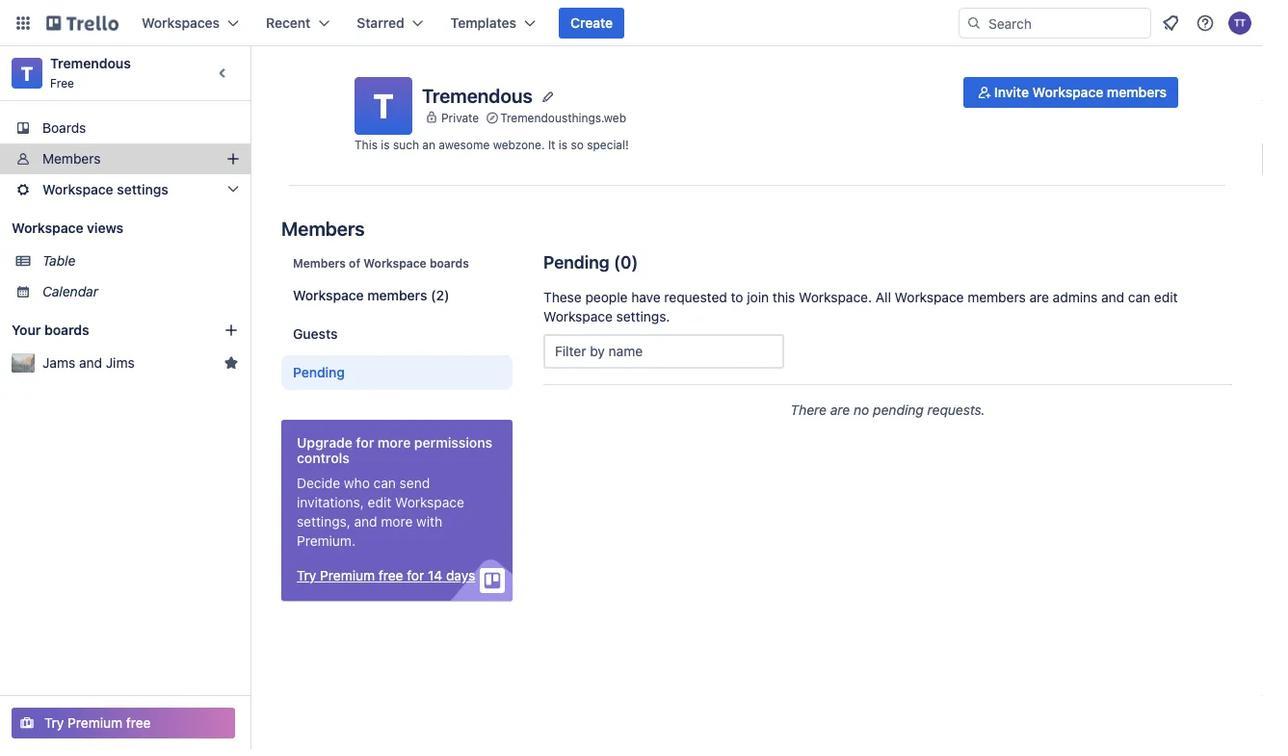 Task type: vqa. For each thing, say whether or not it's contained in the screenshot.
This
yes



Task type: describe. For each thing, give the bounding box(es) containing it.
awesome
[[439, 138, 490, 151]]

free
[[50, 76, 74, 90]]

days
[[446, 568, 475, 584]]

open information menu image
[[1196, 13, 1215, 33]]

t for the t button in the top of the page
[[373, 86, 394, 126]]

Filter by name text field
[[543, 334, 784, 369]]

these
[[543, 290, 582, 305]]

decide
[[297, 475, 340, 491]]

0 horizontal spatial and
[[79, 355, 102, 371]]

people
[[585, 290, 628, 305]]

boards link
[[0, 113, 250, 144]]

0 vertical spatial members
[[42, 151, 101, 167]]

starred
[[357, 15, 404, 31]]

1 horizontal spatial pending
[[543, 251, 610, 272]]

jams
[[42, 355, 75, 371]]

members of workspace boards
[[293, 256, 469, 270]]

for inside button
[[407, 568, 424, 584]]

terry turtle (terryturtle) image
[[1228, 12, 1252, 35]]

invite workspace members
[[994, 84, 1167, 100]]

this
[[773, 290, 795, 305]]

t button
[[355, 77, 412, 135]]

upgrade for more permissions controls decide who can send invitations, edit workspace settings, and more with premium.
[[297, 435, 492, 549]]

( 0 )
[[614, 251, 638, 272]]

recent button
[[254, 8, 341, 39]]

workspace.
[[799, 290, 872, 305]]

templates button
[[439, 8, 547, 39]]

jams and jims link
[[42, 354, 216, 373]]

starred button
[[345, 8, 435, 39]]

jams and jims
[[42, 355, 135, 371]]

requests.
[[927, 402, 985, 418]]

back to home image
[[46, 8, 119, 39]]

this
[[355, 138, 378, 151]]

0
[[620, 251, 631, 272]]

who
[[344, 475, 370, 491]]

settings,
[[297, 514, 350, 530]]

premium for try premium free for 14 days
[[320, 568, 375, 584]]

tremendous link
[[50, 55, 131, 71]]

free for try premium free for 14 days
[[379, 568, 403, 584]]

try premium free for 14 days button
[[297, 567, 475, 586]]

have
[[631, 290, 661, 305]]

0 vertical spatial more
[[378, 435, 411, 451]]

workspace navigation collapse icon image
[[210, 60, 237, 87]]

2 vertical spatial members
[[293, 256, 346, 270]]

there
[[790, 402, 827, 418]]

members inside these people have requested to join this workspace. all workspace members are admins and can edit workspace settings.
[[968, 290, 1026, 305]]

an
[[422, 138, 435, 151]]

workspace right of
[[364, 256, 427, 270]]

workspace inside dropdown button
[[42, 182, 113, 198]]

tremendousthings.web link
[[500, 108, 626, 127]]

so
[[571, 138, 584, 151]]

t link
[[12, 58, 42, 89]]

no
[[854, 402, 869, 418]]

guests
[[293, 326, 338, 342]]

1 vertical spatial members
[[281, 217, 365, 239]]

are inside these people have requested to join this workspace. all workspace members are admins and can edit workspace settings.
[[1029, 290, 1049, 305]]

views
[[87, 220, 123, 236]]

primary element
[[0, 0, 1263, 46]]

create
[[570, 15, 613, 31]]

tremendous free
[[50, 55, 131, 90]]

admins
[[1053, 290, 1098, 305]]

workspaces
[[142, 15, 220, 31]]

webzone.
[[493, 138, 545, 151]]

pending
[[873, 402, 924, 418]]

invitations,
[[297, 495, 364, 511]]

edit inside the upgrade for more permissions controls decide who can send invitations, edit workspace settings, and more with premium.
[[368, 495, 391, 511]]

workspaces button
[[130, 8, 251, 39]]

add board image
[[224, 323, 239, 338]]

your boards
[[12, 322, 89, 338]]

for inside the upgrade for more permissions controls decide who can send invitations, edit workspace settings, and more with premium.
[[356, 435, 374, 451]]

workspace up guests
[[293, 288, 364, 303]]

try premium free for 14 days
[[297, 568, 475, 584]]

all
[[876, 290, 891, 305]]

it
[[548, 138, 555, 151]]

search image
[[966, 15, 982, 31]]

try for try premium free
[[44, 715, 64, 731]]

table
[[42, 253, 76, 269]]

workspace members
[[293, 288, 427, 303]]

special!
[[587, 138, 629, 151]]

workspace settings
[[42, 182, 168, 198]]

table link
[[42, 251, 239, 271]]



Task type: locate. For each thing, give the bounding box(es) containing it.
0 vertical spatial boards
[[430, 256, 469, 270]]

try inside button
[[44, 715, 64, 731]]

settings
[[117, 182, 168, 198]]

jims
[[106, 355, 135, 371]]

free inside button
[[126, 715, 151, 731]]

pending link
[[281, 356, 513, 390]]

0 horizontal spatial t
[[21, 62, 33, 84]]

is
[[381, 138, 390, 151], [559, 138, 568, 151]]

tremendous for tremendous
[[422, 84, 533, 106]]

1 horizontal spatial can
[[1128, 290, 1151, 305]]

members down "0 notifications" icon at right
[[1107, 84, 1167, 100]]

edit inside these people have requested to join this workspace. all workspace members are admins and can edit workspace settings.
[[1154, 290, 1178, 305]]

send
[[400, 475, 430, 491]]

is right this
[[381, 138, 390, 151]]

try
[[297, 568, 316, 584], [44, 715, 64, 731]]

calendar
[[42, 284, 98, 300]]

calendar link
[[42, 282, 239, 302]]

0 horizontal spatial try
[[44, 715, 64, 731]]

2 horizontal spatial and
[[1101, 290, 1124, 305]]

and inside these people have requested to join this workspace. all workspace members are admins and can edit workspace settings.
[[1101, 290, 1124, 305]]

members down boards
[[42, 151, 101, 167]]

workspace settings button
[[0, 174, 250, 205]]

tremendous for tremendous free
[[50, 55, 131, 71]]

recent
[[266, 15, 311, 31]]

1 horizontal spatial tremendous
[[422, 84, 533, 106]]

1 vertical spatial can
[[373, 475, 396, 491]]

workspace views
[[12, 220, 123, 236]]

free inside button
[[379, 568, 403, 584]]

join
[[747, 290, 769, 305]]

requested
[[664, 290, 727, 305]]

1 vertical spatial edit
[[368, 495, 391, 511]]

try for try premium free for 14 days
[[297, 568, 316, 584]]

1 horizontal spatial and
[[354, 514, 377, 530]]

1 vertical spatial free
[[126, 715, 151, 731]]

t inside button
[[373, 86, 394, 126]]

premium inside button
[[320, 568, 375, 584]]

to
[[731, 290, 743, 305]]

are left admins
[[1029, 290, 1049, 305]]

are left no
[[830, 402, 850, 418]]

members down members of workspace boards
[[367, 288, 427, 303]]

and left jims
[[79, 355, 102, 371]]

t
[[21, 62, 33, 84], [373, 86, 394, 126]]

boards
[[42, 120, 86, 136]]

try premium free
[[44, 715, 151, 731]]

sm image
[[975, 83, 994, 102]]

premium inside button
[[68, 715, 123, 731]]

for
[[356, 435, 374, 451], [407, 568, 424, 584]]

permissions
[[414, 435, 492, 451]]

of
[[349, 256, 360, 270]]

and for these people have requested to join this workspace. all workspace members are admins and can edit workspace settings.
[[1101, 290, 1124, 305]]

Search field
[[982, 9, 1150, 38]]

1 vertical spatial t
[[373, 86, 394, 126]]

0 horizontal spatial members
[[367, 288, 427, 303]]

try premium free button
[[12, 708, 235, 739]]

1 horizontal spatial members
[[968, 290, 1026, 305]]

invite
[[994, 84, 1029, 100]]

0 horizontal spatial boards
[[44, 322, 89, 338]]

premium
[[320, 568, 375, 584], [68, 715, 123, 731]]

1 vertical spatial try
[[44, 715, 64, 731]]

workspace down these
[[543, 309, 613, 325]]

0 horizontal spatial premium
[[68, 715, 123, 731]]

controls
[[297, 450, 350, 466]]

1 vertical spatial premium
[[68, 715, 123, 731]]

0 vertical spatial edit
[[1154, 290, 1178, 305]]

members link
[[0, 144, 250, 174]]

is right the it
[[559, 138, 568, 151]]

more left with
[[381, 514, 413, 530]]

0 horizontal spatial can
[[373, 475, 396, 491]]

these people have requested to join this workspace. all workspace members are admins and can edit workspace settings.
[[543, 290, 1178, 325]]

tremendous up free on the left top
[[50, 55, 131, 71]]

2 vertical spatial and
[[354, 514, 377, 530]]

create button
[[559, 8, 624, 39]]

and
[[1101, 290, 1124, 305], [79, 355, 102, 371], [354, 514, 377, 530]]

boards
[[430, 256, 469, 270], [44, 322, 89, 338]]

invite workspace members button
[[963, 77, 1178, 108]]

private
[[441, 111, 479, 125]]

1 vertical spatial more
[[381, 514, 413, 530]]

and down who
[[354, 514, 377, 530]]

0 notifications image
[[1159, 12, 1182, 35]]

workspace up the table
[[12, 220, 83, 236]]

workspace inside button
[[1032, 84, 1103, 100]]

1 horizontal spatial premium
[[320, 568, 375, 584]]

1 horizontal spatial are
[[1029, 290, 1049, 305]]

your boards with 1 items element
[[12, 319, 195, 342]]

1 horizontal spatial t
[[373, 86, 394, 126]]

edit down who
[[368, 495, 391, 511]]

0 vertical spatial tremendous
[[50, 55, 131, 71]]

1 is from the left
[[381, 138, 390, 151]]

0 horizontal spatial edit
[[368, 495, 391, 511]]

0 horizontal spatial are
[[830, 402, 850, 418]]

for right upgrade
[[356, 435, 374, 451]]

settings.
[[616, 309, 670, 325]]

members left admins
[[968, 290, 1026, 305]]

workspace inside the upgrade for more permissions controls decide who can send invitations, edit workspace settings, and more with premium.
[[395, 495, 464, 511]]

templates
[[451, 15, 516, 31]]

more up send
[[378, 435, 411, 451]]

can inside the upgrade for more permissions controls decide who can send invitations, edit workspace settings, and more with premium.
[[373, 475, 396, 491]]

premium.
[[297, 533, 355, 549]]

there are no pending requests.
[[790, 402, 985, 418]]

0 vertical spatial premium
[[320, 568, 375, 584]]

such
[[393, 138, 419, 151]]

workspace right invite
[[1032, 84, 1103, 100]]

workspace up with
[[395, 495, 464, 511]]

1 vertical spatial are
[[830, 402, 850, 418]]

can inside these people have requested to join this workspace. all workspace members are admins and can edit workspace settings.
[[1128, 290, 1151, 305]]

1 horizontal spatial for
[[407, 568, 424, 584]]

1 vertical spatial boards
[[44, 322, 89, 338]]

0 horizontal spatial tremendous
[[50, 55, 131, 71]]

tremendous up private
[[422, 84, 533, 106]]

1 vertical spatial and
[[79, 355, 102, 371]]

your
[[12, 322, 41, 338]]

0 vertical spatial can
[[1128, 290, 1151, 305]]

0 horizontal spatial is
[[381, 138, 390, 151]]

0 vertical spatial and
[[1101, 290, 1124, 305]]

pending
[[543, 251, 610, 272], [293, 365, 345, 381]]

0 vertical spatial try
[[297, 568, 316, 584]]

can
[[1128, 290, 1151, 305], [373, 475, 396, 491]]

can right who
[[373, 475, 396, 491]]

t for t link on the top left of the page
[[21, 62, 33, 84]]

for left 14
[[407, 568, 424, 584]]

tremendousthings.web
[[500, 111, 626, 125]]

pending up these
[[543, 251, 610, 272]]

guests link
[[281, 317, 513, 352]]

)
[[631, 251, 638, 272]]

premium for try premium free
[[68, 715, 123, 731]]

1 horizontal spatial try
[[297, 568, 316, 584]]

1 horizontal spatial boards
[[430, 256, 469, 270]]

workspace
[[1032, 84, 1103, 100], [42, 182, 113, 198], [12, 220, 83, 236], [364, 256, 427, 270], [293, 288, 364, 303], [895, 290, 964, 305], [543, 309, 613, 325], [395, 495, 464, 511]]

0 horizontal spatial free
[[126, 715, 151, 731]]

and right admins
[[1101, 290, 1124, 305]]

0 vertical spatial free
[[379, 568, 403, 584]]

workspace up workspace views
[[42, 182, 113, 198]]

1 horizontal spatial is
[[559, 138, 568, 151]]

with
[[416, 514, 442, 530]]

1 horizontal spatial free
[[379, 568, 403, 584]]

free
[[379, 568, 403, 584], [126, 715, 151, 731]]

pending down guests
[[293, 365, 345, 381]]

are
[[1029, 290, 1049, 305], [830, 402, 850, 418]]

0 vertical spatial t
[[21, 62, 33, 84]]

(
[[614, 251, 620, 272]]

0 vertical spatial pending
[[543, 251, 610, 272]]

(2)
[[431, 288, 449, 303]]

members inside button
[[1107, 84, 1167, 100]]

free for try premium free
[[126, 715, 151, 731]]

1 horizontal spatial edit
[[1154, 290, 1178, 305]]

t up this
[[373, 86, 394, 126]]

0 horizontal spatial pending
[[293, 365, 345, 381]]

0 vertical spatial for
[[356, 435, 374, 451]]

2 is from the left
[[559, 138, 568, 151]]

this is such an awesome webzone. it is so special!
[[355, 138, 629, 151]]

members left of
[[293, 256, 346, 270]]

14
[[428, 568, 442, 584]]

and for upgrade for more permissions controls decide who can send invitations, edit workspace settings, and more with premium.
[[354, 514, 377, 530]]

and inside the upgrade for more permissions controls decide who can send invitations, edit workspace settings, and more with premium.
[[354, 514, 377, 530]]

more
[[378, 435, 411, 451], [381, 514, 413, 530]]

1 vertical spatial tremendous
[[422, 84, 533, 106]]

boards up jams
[[44, 322, 89, 338]]

workspace right all
[[895, 290, 964, 305]]

2 horizontal spatial members
[[1107, 84, 1167, 100]]

try inside button
[[297, 568, 316, 584]]

0 horizontal spatial for
[[356, 435, 374, 451]]

starred icon image
[[224, 356, 239, 371]]

boards up (2)
[[430, 256, 469, 270]]

t left free on the left top
[[21, 62, 33, 84]]

members
[[1107, 84, 1167, 100], [367, 288, 427, 303], [968, 290, 1026, 305]]

edit right admins
[[1154, 290, 1178, 305]]

1 vertical spatial pending
[[293, 365, 345, 381]]

1 vertical spatial for
[[407, 568, 424, 584]]

edit
[[1154, 290, 1178, 305], [368, 495, 391, 511]]

members up of
[[281, 217, 365, 239]]

can right admins
[[1128, 290, 1151, 305]]

members
[[42, 151, 101, 167], [281, 217, 365, 239], [293, 256, 346, 270]]

upgrade
[[297, 435, 353, 451]]

0 vertical spatial are
[[1029, 290, 1049, 305]]



